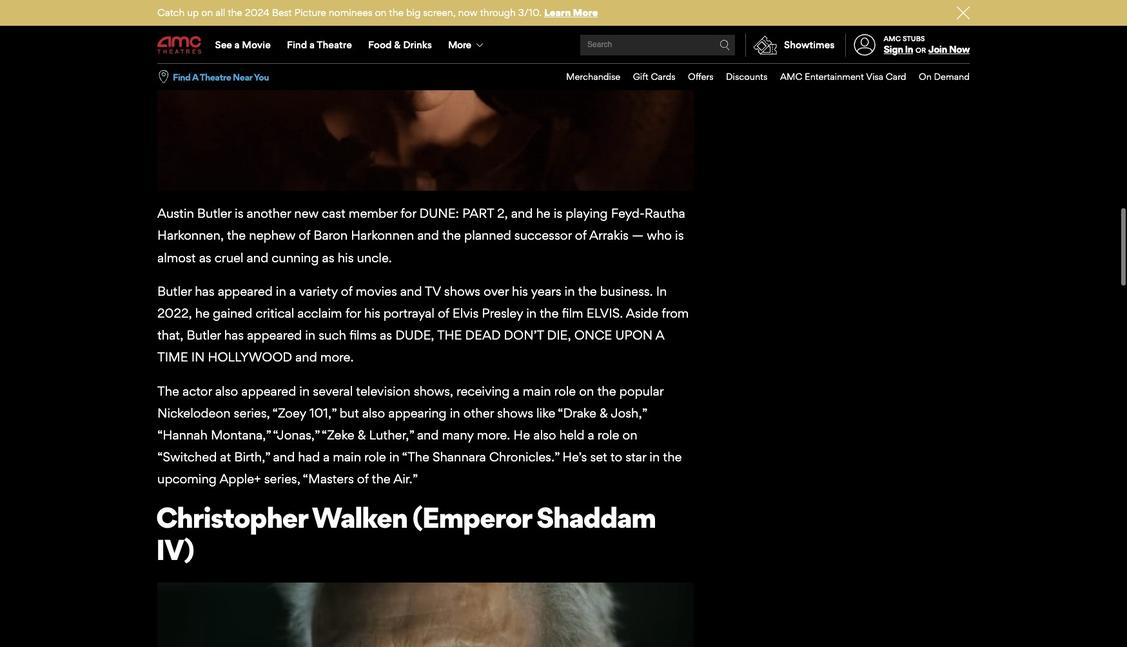 Task type: describe. For each thing, give the bounding box(es) containing it.
receiving
[[457, 384, 510, 399]]

the down years
[[540, 306, 559, 321]]

find a theatre link
[[279, 27, 360, 63]]

food & drinks link
[[360, 27, 440, 63]]

almost
[[157, 250, 196, 266]]

gained
[[213, 306, 253, 321]]

"masters
[[303, 472, 354, 487]]

harkonnen
[[351, 228, 414, 244]]

and left had
[[273, 450, 295, 465]]

submit search icon image
[[720, 40, 730, 50]]

(emperor
[[413, 501, 532, 536]]

3/10.
[[519, 6, 542, 19]]

2 vertical spatial role
[[365, 450, 386, 465]]

offers
[[689, 71, 714, 82]]

more. inside the butler has appeared in a variety of movies and tv shows over his years in the business. in 2022, he gained critical acclaim for his portrayal of elvis presley in the film elvis. aside from that, butler has appeared in such films as dude, the dead don't die, once upon a time in hollywood and more.
[[321, 350, 354, 365]]

cards
[[651, 71, 676, 82]]

shows inside the actor also appeared in several television shows, receiving a main role on the popular nickelodeon series, "zoey 101," but also appearing in other shows like "drake & josh," "hannah montana," "jonas," "zeke & luther," and many more. he also held a role on "switched at birth," and had a main role in "the shannara chronicles." he's set to star in the upcoming apple+ series, "masters of the air."
[[497, 406, 534, 421]]

on up '"drake'
[[580, 384, 595, 399]]

montana,"
[[211, 428, 271, 443]]

part
[[463, 206, 494, 221]]

he's
[[563, 450, 587, 465]]

walken
[[312, 501, 408, 536]]

in right star
[[650, 450, 660, 465]]

cast
[[322, 206, 346, 221]]

set
[[591, 450, 608, 465]]

showtimes image
[[747, 34, 785, 57]]

gift cards link
[[621, 64, 676, 90]]

his inside austin butler is another new cast member for dune: part 2, and he is playing feyd-rautha harkonnen, the nephew of baron harkonnen and the planned successor of arrakis — who is almost as cruel and cunning as his uncle.
[[338, 250, 354, 266]]

"zoey
[[273, 406, 306, 421]]

apple+
[[220, 472, 261, 487]]

0 horizontal spatial is
[[235, 206, 244, 221]]

sign
[[884, 43, 904, 56]]

new
[[294, 206, 319, 221]]

amc entertainment visa card link
[[768, 64, 907, 90]]

in left "the
[[390, 450, 400, 465]]

2 horizontal spatial his
[[512, 284, 528, 299]]

user profile image
[[847, 34, 883, 56]]

"jonas,"
[[273, 428, 319, 443]]

on right nominees
[[375, 6, 387, 19]]

1 vertical spatial main
[[333, 450, 361, 465]]

see a movie link
[[207, 27, 279, 63]]

in up the critical
[[276, 284, 286, 299]]

over
[[484, 284, 509, 299]]

once
[[575, 328, 613, 343]]

in up "zoey
[[300, 384, 310, 399]]

learn more link
[[545, 6, 598, 19]]

"switched
[[157, 450, 217, 465]]

josh,"
[[611, 406, 647, 421]]

he inside the butler has appeared in a variety of movies and tv shows over his years in the business. in 2022, he gained critical acclaim for his portrayal of elvis presley in the film elvis. aside from that, butler has appeared in such films as dude, the dead don't die, once upon a time in hollywood and more.
[[195, 306, 210, 321]]

the right star
[[664, 450, 682, 465]]

merchandise
[[567, 71, 621, 82]]

critical
[[256, 306, 294, 321]]

2024
[[245, 6, 270, 19]]

find a theatre
[[287, 39, 352, 51]]

more. inside the actor also appeared in several television shows, receiving a main role on the popular nickelodeon series, "zoey 101," but also appearing in other shows like "drake & josh," "hannah montana," "jonas," "zeke & luther," and many more. he also held a role on "switched at birth," and had a main role in "the shannara chronicles." he's set to star in the upcoming apple+ series, "masters of the air."
[[477, 428, 511, 443]]

find for find a theatre
[[287, 39, 307, 51]]

arrakis
[[590, 228, 629, 244]]

menu containing merchandise
[[554, 64, 970, 90]]

die,
[[548, 328, 572, 343]]

a inside button
[[192, 71, 198, 82]]

you
[[254, 71, 269, 82]]

like
[[537, 406, 556, 421]]

successor
[[515, 228, 572, 244]]

big
[[406, 6, 421, 19]]

cunning
[[272, 250, 319, 266]]

cookie consent banner dialog
[[0, 613, 1128, 648]]

elvis.
[[587, 306, 623, 321]]

discounts
[[727, 71, 768, 82]]

but
[[340, 406, 359, 421]]

of left elvis
[[438, 306, 450, 321]]

time
[[157, 350, 188, 365]]

aside
[[626, 306, 659, 321]]

gift cards
[[633, 71, 676, 82]]

0 vertical spatial role
[[555, 384, 576, 399]]

all
[[216, 6, 225, 19]]

food
[[368, 39, 392, 51]]

the
[[157, 384, 179, 399]]

in up film
[[565, 284, 575, 299]]

on demand link
[[907, 64, 970, 90]]

visa
[[867, 71, 884, 82]]

1 horizontal spatial is
[[554, 206, 563, 221]]

he
[[514, 428, 531, 443]]

the
[[437, 328, 462, 343]]

the actor also appeared in several television shows, receiving a main role on the popular nickelodeon series, "zoey 101," but also appearing in other shows like "drake & josh," "hannah montana," "jonas," "zeke & luther," and many more. he also held a role on "switched at birth," and had a main role in "the shannara chronicles." he's set to star in the upcoming apple+ series, "masters of the air."
[[157, 384, 682, 487]]

find for find a theatre near you
[[173, 71, 191, 82]]

acclaim
[[298, 306, 342, 321]]

in left such
[[305, 328, 316, 343]]

baron
[[314, 228, 348, 244]]

nickelodeon
[[157, 406, 231, 421]]

search the AMC website text field
[[586, 40, 720, 50]]

demand
[[935, 71, 970, 82]]

on left all
[[202, 6, 213, 19]]

in inside the butler has appeared in a variety of movies and tv shows over his years in the business. in 2022, he gained critical acclaim for his portrayal of elvis presley in the film elvis. aside from that, butler has appeared in such films as dude, the dead don't die, once upon a time in hollywood and more.
[[657, 284, 667, 299]]

playing
[[566, 206, 608, 221]]

2,
[[497, 206, 508, 221]]

2 vertical spatial also
[[534, 428, 557, 443]]

1 vertical spatial has
[[224, 328, 244, 343]]

near
[[233, 71, 252, 82]]

for inside the butler has appeared in a variety of movies and tv shows over his years in the business. in 2022, he gained critical acclaim for his portrayal of elvis presley in the film elvis. aside from that, butler has appeared in such films as dude, the dead don't die, once upon a time in hollywood and more.
[[346, 306, 361, 321]]

television
[[356, 384, 411, 399]]

stubs
[[903, 34, 926, 43]]

the down dune:
[[443, 228, 461, 244]]

popular
[[620, 384, 664, 399]]

shaddam
[[537, 501, 656, 536]]

join
[[929, 43, 948, 56]]

"the
[[402, 450, 430, 465]]

other
[[464, 406, 494, 421]]

101,"
[[310, 406, 336, 421]]

0 vertical spatial more
[[573, 6, 598, 19]]

1 vertical spatial butler
[[157, 284, 192, 299]]

and down appearing
[[417, 428, 439, 443]]

to
[[611, 450, 623, 465]]

a inside the butler has appeared in a variety of movies and tv shows over his years in the business. in 2022, he gained critical acclaim for his portrayal of elvis presley in the film elvis. aside from that, butler has appeared in such films as dude, the dead don't die, once upon a time in hollywood and more.
[[290, 284, 296, 299]]

amc for sign
[[884, 34, 902, 43]]

—
[[632, 228, 644, 244]]

nominees
[[329, 6, 373, 19]]

2 horizontal spatial is
[[676, 228, 684, 244]]

0 vertical spatial appeared
[[218, 284, 273, 299]]

many
[[442, 428, 474, 443]]

appeared inside the actor also appeared in several television shows, receiving a main role on the popular nickelodeon series, "zoey 101," but also appearing in other shows like "drake & josh," "hannah montana," "jonas," "zeke & luther," and many more. he also held a role on "switched at birth," and had a main role in "the shannara chronicles." he's set to star in the upcoming apple+ series, "masters of the air."
[[241, 384, 296, 399]]

hollywood
[[208, 350, 292, 365]]

of down the new
[[299, 228, 310, 244]]

butler has appeared in a variety of movies and tv shows over his years in the business. in 2022, he gained critical acclaim for his portrayal of elvis presley in the film elvis. aside from that, butler has appeared in such films as dude, the dead don't die, once upon a time in hollywood and more.
[[157, 284, 689, 365]]

picture
[[295, 6, 326, 19]]

tv
[[425, 284, 441, 299]]



Task type: vqa. For each thing, say whether or not it's contained in the screenshot.
series, to the top
yes



Task type: locate. For each thing, give the bounding box(es) containing it.
2 horizontal spatial role
[[598, 428, 620, 443]]

0 horizontal spatial theatre
[[200, 71, 231, 82]]

butler inside austin butler is another new cast member for dune: part 2, and he is playing feyd-rautha harkonnen, the nephew of baron harkonnen and the planned successor of arrakis — who is almost as cruel and cunning as his uncle.
[[197, 206, 232, 221]]

star
[[626, 450, 647, 465]]

a right see
[[235, 39, 240, 51]]

0 horizontal spatial find
[[173, 71, 191, 82]]

feyd-
[[612, 206, 645, 221]]

1 horizontal spatial find
[[287, 39, 307, 51]]

main up like at the bottom left of page
[[523, 384, 551, 399]]

1 horizontal spatial more.
[[477, 428, 511, 443]]

and right 2,
[[512, 206, 533, 221]]

& right ""zeke"
[[358, 428, 366, 443]]

dead
[[466, 328, 501, 343]]

0 vertical spatial a
[[192, 71, 198, 82]]

for
[[401, 206, 417, 221], [346, 306, 361, 321]]

a right had
[[323, 450, 330, 465]]

1 vertical spatial shows
[[497, 406, 534, 421]]

1 vertical spatial also
[[363, 406, 385, 421]]

has up gained
[[195, 284, 215, 299]]

& right 'food'
[[394, 39, 401, 51]]

drinks
[[403, 39, 432, 51]]

find left the near
[[173, 71, 191, 82]]

of right "masters
[[357, 472, 369, 487]]

0 vertical spatial main
[[523, 384, 551, 399]]

appeared up gained
[[218, 284, 273, 299]]

several
[[313, 384, 353, 399]]

butler up 2022,
[[157, 284, 192, 299]]

2 horizontal spatial &
[[600, 406, 608, 421]]

0 vertical spatial also
[[215, 384, 238, 399]]

on down josh,"
[[623, 428, 638, 443]]

in up from
[[657, 284, 667, 299]]

also down television
[[363, 406, 385, 421]]

screen,
[[423, 6, 456, 19]]

had
[[298, 450, 320, 465]]

0 horizontal spatial as
[[199, 250, 211, 266]]

menu down "learn"
[[157, 27, 970, 63]]

1 horizontal spatial theatre
[[317, 39, 352, 51]]

shows
[[444, 284, 481, 299], [497, 406, 534, 421]]

iv)
[[156, 533, 194, 568]]

in up don't
[[527, 306, 537, 321]]

0 horizontal spatial more.
[[321, 350, 354, 365]]

films
[[350, 328, 377, 343]]

2 horizontal spatial also
[[534, 428, 557, 443]]

his right over in the top of the page
[[512, 284, 528, 299]]

find
[[287, 39, 307, 51], [173, 71, 191, 82]]

sign in button
[[884, 43, 914, 56]]

as right films
[[380, 328, 392, 343]]

his down the baron
[[338, 250, 354, 266]]

theatre left the near
[[200, 71, 231, 82]]

0 horizontal spatial main
[[333, 450, 361, 465]]

0 vertical spatial has
[[195, 284, 215, 299]]

a down picture
[[310, 39, 315, 51]]

as left cruel at the top of page
[[199, 250, 211, 266]]

0 vertical spatial he
[[537, 206, 551, 221]]

christopher
[[156, 501, 308, 536]]

more inside button
[[448, 39, 471, 51]]

0 vertical spatial in
[[906, 43, 914, 56]]

amc
[[884, 34, 902, 43], [781, 71, 803, 82]]

best
[[272, 6, 292, 19]]

the right all
[[228, 6, 243, 19]]

1 horizontal spatial &
[[394, 39, 401, 51]]

more button
[[440, 27, 494, 63]]

chronicles."
[[490, 450, 560, 465]]

planned
[[465, 228, 512, 244]]

see a movie
[[215, 39, 271, 51]]

0 vertical spatial series,
[[234, 406, 270, 421]]

his down movies
[[365, 306, 381, 321]]

discounts link
[[714, 64, 768, 90]]

a inside 'link'
[[235, 39, 240, 51]]

1 vertical spatial for
[[346, 306, 361, 321]]

1 vertical spatial theatre
[[200, 71, 231, 82]]

0 vertical spatial amc
[[884, 34, 902, 43]]

1 horizontal spatial he
[[537, 206, 551, 221]]

0 vertical spatial &
[[394, 39, 401, 51]]

1 horizontal spatial also
[[363, 406, 385, 421]]

more. down other
[[477, 428, 511, 443]]

"zeke
[[322, 428, 355, 443]]

1 horizontal spatial shows
[[497, 406, 534, 421]]

and
[[512, 206, 533, 221], [418, 228, 439, 244], [247, 250, 269, 266], [401, 284, 422, 299], [296, 350, 317, 365], [417, 428, 439, 443], [273, 450, 295, 465]]

0 horizontal spatial also
[[215, 384, 238, 399]]

appeared up "zoey
[[241, 384, 296, 399]]

1 vertical spatial his
[[512, 284, 528, 299]]

1 horizontal spatial amc
[[884, 34, 902, 43]]

austin
[[157, 206, 194, 221]]

on demand
[[920, 71, 970, 82]]

theatre inside button
[[200, 71, 231, 82]]

series, up montana,"
[[234, 406, 270, 421]]

& inside food & drinks link
[[394, 39, 401, 51]]

butler up the harkonnen,
[[197, 206, 232, 221]]

0 vertical spatial find
[[287, 39, 307, 51]]

main down ""zeke"
[[333, 450, 361, 465]]

entertainment
[[805, 71, 865, 82]]

1 horizontal spatial a
[[656, 328, 665, 343]]

for left dune:
[[401, 206, 417, 221]]

cruel
[[215, 250, 244, 266]]

actor
[[183, 384, 212, 399]]

who
[[647, 228, 672, 244]]

uncle.
[[357, 250, 392, 266]]

1 vertical spatial a
[[656, 328, 665, 343]]

find a theatre near you button
[[173, 71, 269, 83]]

amc for visa
[[781, 71, 803, 82]]

find down picture
[[287, 39, 307, 51]]

has down gained
[[224, 328, 244, 343]]

more down now at the top left of page
[[448, 39, 471, 51]]

harkonnen,
[[157, 228, 224, 244]]

a left "variety"
[[290, 284, 296, 299]]

he up 'successor'
[[537, 206, 551, 221]]

menu
[[157, 27, 970, 63], [554, 64, 970, 90]]

business.
[[601, 284, 653, 299]]

of inside the actor also appeared in several television shows, receiving a main role on the popular nickelodeon series, "zoey 101," but also appearing in other shows like "drake & josh," "hannah montana," "jonas," "zeke & luther," and many more. he also held a role on "switched at birth," and had a main role in "the shannara chronicles." he's set to star in the upcoming apple+ series, "masters of the air."
[[357, 472, 369, 487]]

0 horizontal spatial in
[[657, 284, 667, 299]]

main
[[523, 384, 551, 399], [333, 450, 361, 465]]

nephew
[[249, 228, 296, 244]]

amc inside amc stubs sign in or join now
[[884, 34, 902, 43]]

years
[[531, 284, 562, 299]]

a inside the butler has appeared in a variety of movies and tv shows over his years in the business. in 2022, he gained critical acclaim for his portrayal of elvis presley in the film elvis. aside from that, butler has appeared in such films as dude, the dead don't die, once upon a time in hollywood and more.
[[656, 328, 665, 343]]

role up to
[[598, 428, 620, 443]]

presley
[[482, 306, 523, 321]]

1 horizontal spatial for
[[401, 206, 417, 221]]

2 vertical spatial his
[[365, 306, 381, 321]]

showtimes link
[[746, 34, 835, 57]]

in up many
[[450, 406, 461, 421]]

gift
[[633, 71, 649, 82]]

1 horizontal spatial more
[[573, 6, 598, 19]]

is up 'successor'
[[554, 206, 563, 221]]

film
[[562, 306, 584, 321]]

1 vertical spatial more.
[[477, 428, 511, 443]]

card
[[886, 71, 907, 82]]

shows inside the butler has appeared in a variety of movies and tv shows over his years in the business. in 2022, he gained critical acclaim for his portrayal of elvis presley in the film elvis. aside from that, butler has appeared in such films as dude, the dead don't die, once upon a time in hollywood and more.
[[444, 284, 481, 299]]

theatre for a
[[200, 71, 231, 82]]

0 vertical spatial theatre
[[317, 39, 352, 51]]

0 vertical spatial butler
[[197, 206, 232, 221]]

0 vertical spatial for
[[401, 206, 417, 221]]

he right 2022,
[[195, 306, 210, 321]]

shannara
[[433, 450, 486, 465]]

role up '"drake'
[[555, 384, 576, 399]]

the up film
[[579, 284, 597, 299]]

as down the baron
[[322, 250, 335, 266]]

a right upon
[[656, 328, 665, 343]]

upon
[[616, 328, 653, 343]]

in inside amc stubs sign in or join now
[[906, 43, 914, 56]]

dude,
[[396, 328, 435, 343]]

his
[[338, 250, 354, 266], [512, 284, 528, 299], [365, 306, 381, 321]]

1 vertical spatial he
[[195, 306, 210, 321]]

0 horizontal spatial his
[[338, 250, 354, 266]]

menu containing more
[[157, 27, 970, 63]]

theatre down nominees
[[317, 39, 352, 51]]

or
[[916, 46, 927, 55]]

for up films
[[346, 306, 361, 321]]

amc down showtimes link at the right of the page
[[781, 71, 803, 82]]

1 vertical spatial amc
[[781, 71, 803, 82]]

shows up elvis
[[444, 284, 481, 299]]

0 horizontal spatial has
[[195, 284, 215, 299]]

join now button
[[929, 43, 970, 56]]

amc logo image
[[157, 36, 203, 54], [157, 36, 203, 54]]

shows,
[[414, 384, 454, 399]]

more. down such
[[321, 350, 354, 365]]

for inside austin butler is another new cast member for dune: part 2, and he is playing feyd-rautha harkonnen, the nephew of baron harkonnen and the planned successor of arrakis — who is almost as cruel and cunning as his uncle.
[[401, 206, 417, 221]]

1 vertical spatial &
[[600, 406, 608, 421]]

1 vertical spatial find
[[173, 71, 191, 82]]

0 horizontal spatial for
[[346, 306, 361, 321]]

also
[[215, 384, 238, 399], [363, 406, 385, 421], [534, 428, 557, 443]]

0 horizontal spatial he
[[195, 306, 210, 321]]

is right who at right top
[[676, 228, 684, 244]]

1 horizontal spatial his
[[365, 306, 381, 321]]

1 vertical spatial appeared
[[247, 328, 302, 343]]

1 horizontal spatial has
[[224, 328, 244, 343]]

1 vertical spatial role
[[598, 428, 620, 443]]

2 horizontal spatial as
[[380, 328, 392, 343]]

1 horizontal spatial in
[[906, 43, 914, 56]]

air."
[[394, 472, 418, 487]]

1 horizontal spatial role
[[555, 384, 576, 399]]

a
[[192, 71, 198, 82], [656, 328, 665, 343]]

1 vertical spatial more
[[448, 39, 471, 51]]

as inside the butler has appeared in a variety of movies and tv shows over his years in the business. in 2022, he gained critical acclaim for his portrayal of elvis presley in the film elvis. aside from that, butler has appeared in such films as dude, the dead don't die, once upon a time in hollywood and more.
[[380, 328, 392, 343]]

a right held
[[588, 428, 595, 443]]

another
[[247, 206, 291, 221]]

0 horizontal spatial more
[[448, 39, 471, 51]]

theatre for a
[[317, 39, 352, 51]]

2 vertical spatial butler
[[187, 328, 221, 343]]

shows up he
[[497, 406, 534, 421]]

2 vertical spatial &
[[358, 428, 366, 443]]

amc up sign
[[884, 34, 902, 43]]

the left 'air."'
[[372, 472, 391, 487]]

he
[[537, 206, 551, 221], [195, 306, 210, 321]]

now
[[458, 6, 478, 19]]

& left josh,"
[[600, 406, 608, 421]]

0 vertical spatial menu
[[157, 27, 970, 63]]

catch
[[157, 6, 185, 19]]

also down like at the bottom left of page
[[534, 428, 557, 443]]

amc entertainment visa card
[[781, 71, 907, 82]]

find inside find a theatre link
[[287, 39, 307, 51]]

has
[[195, 284, 215, 299], [224, 328, 244, 343]]

2022,
[[157, 306, 192, 321]]

0 vertical spatial shows
[[444, 284, 481, 299]]

a left the near
[[192, 71, 198, 82]]

2 vertical spatial appeared
[[241, 384, 296, 399]]

a right receiving
[[513, 384, 520, 399]]

the up josh,"
[[598, 384, 617, 399]]

1 vertical spatial series,
[[264, 472, 301, 487]]

of down 'playing'
[[575, 228, 587, 244]]

find inside find a theatre near you button
[[173, 71, 191, 82]]

appeared down the critical
[[247, 328, 302, 343]]

1 vertical spatial in
[[657, 284, 667, 299]]

such
[[319, 328, 346, 343]]

theatre
[[317, 39, 352, 51], [200, 71, 231, 82]]

variety
[[299, 284, 338, 299]]

through
[[480, 6, 516, 19]]

on
[[920, 71, 932, 82]]

0 horizontal spatial amc
[[781, 71, 803, 82]]

and down nephew
[[247, 250, 269, 266]]

1 horizontal spatial main
[[523, 384, 551, 399]]

and down dune:
[[418, 228, 439, 244]]

now
[[950, 43, 970, 56]]

0 vertical spatial more.
[[321, 350, 354, 365]]

upcoming
[[157, 472, 217, 487]]

he inside austin butler is another new cast member for dune: part 2, and he is playing feyd-rautha harkonnen, the nephew of baron harkonnen and the planned successor of arrakis — who is almost as cruel and cunning as his uncle.
[[537, 206, 551, 221]]

theatre inside menu
[[317, 39, 352, 51]]

series, down had
[[264, 472, 301, 487]]

and up several
[[296, 350, 317, 365]]

of right "variety"
[[341, 284, 353, 299]]

learn
[[545, 6, 571, 19]]

and left tv
[[401, 284, 422, 299]]

"drake
[[558, 406, 597, 421]]

also right "actor"
[[215, 384, 238, 399]]

role down luther,"
[[365, 450, 386, 465]]

offers link
[[676, 64, 714, 90]]

the left big
[[389, 6, 404, 19]]

more right "learn"
[[573, 6, 598, 19]]

menu down showtimes "image"
[[554, 64, 970, 90]]

0 horizontal spatial &
[[358, 428, 366, 443]]

0 horizontal spatial a
[[192, 71, 198, 82]]

0 vertical spatial his
[[338, 250, 354, 266]]

more.
[[321, 350, 354, 365], [477, 428, 511, 443]]

in left or
[[906, 43, 914, 56]]

austin butler is another new cast member for dune: part 2, and he is playing feyd-rautha harkonnen, the nephew of baron harkonnen and the planned successor of arrakis — who is almost as cruel and cunning as his uncle.
[[157, 206, 686, 266]]

food & drinks
[[368, 39, 432, 51]]

0 horizontal spatial shows
[[444, 284, 481, 299]]

butler up in
[[187, 328, 221, 343]]

&
[[394, 39, 401, 51], [600, 406, 608, 421], [358, 428, 366, 443]]

1 horizontal spatial as
[[322, 250, 335, 266]]

the up cruel at the top of page
[[227, 228, 246, 244]]

0 horizontal spatial role
[[365, 450, 386, 465]]

is left another
[[235, 206, 244, 221]]

1 vertical spatial menu
[[554, 64, 970, 90]]

sign in or join amc stubs element
[[846, 27, 970, 63]]



